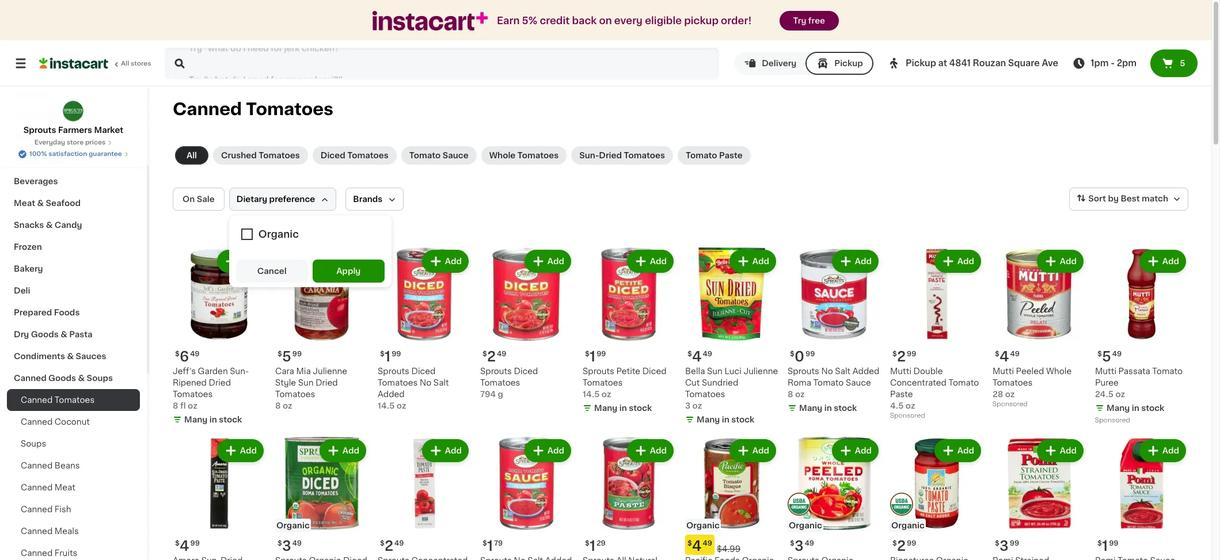 Task type: vqa. For each thing, say whether or not it's contained in the screenshot.
leftmost 14.5
yes



Task type: locate. For each thing, give the bounding box(es) containing it.
1 horizontal spatial 14.5
[[583, 391, 600, 399]]

1 horizontal spatial sun-
[[580, 151, 599, 160]]

$4.49 original price: $4.99 element
[[685, 535, 779, 555]]

1 vertical spatial whole
[[1047, 367, 1072, 376]]

1 vertical spatial no
[[420, 379, 432, 387]]

canned up canned coconut
[[21, 396, 53, 404]]

paste inside mutti double concentrated tomato paste 4.5 oz
[[890, 391, 913, 399]]

0 vertical spatial meat
[[14, 199, 35, 207]]

-
[[1111, 59, 1115, 67]]

0 horizontal spatial 8
[[173, 402, 178, 410]]

stock down mutti passata tomato puree 24.5 oz
[[1142, 404, 1165, 412]]

0 vertical spatial paste
[[719, 151, 743, 160]]

0 horizontal spatial sun-
[[230, 367, 249, 376]]

8 down "style"
[[275, 402, 281, 410]]

0 vertical spatial brands
[[48, 112, 78, 120]]

sort
[[1089, 195, 1106, 203]]

brands down diced tomatoes
[[353, 195, 383, 203]]

100% satisfaction guarantee button
[[18, 147, 129, 159]]

$ inside $ 4 99
[[175, 540, 180, 547]]

bakery
[[14, 265, 43, 273]]

24.5
[[1096, 391, 1114, 399]]

sponsored badge image
[[993, 401, 1028, 408], [890, 413, 925, 419], [1096, 417, 1130, 424]]

goods down condiments & sauces at the left of the page
[[48, 374, 76, 382]]

0 horizontal spatial $ 3 49
[[278, 540, 302, 553]]

0 horizontal spatial added
[[378, 391, 405, 399]]

stock for 0
[[834, 404, 857, 412]]

crushed
[[221, 151, 257, 160]]

deli
[[14, 287, 30, 295]]

4
[[692, 350, 702, 363], [1000, 350, 1009, 363], [180, 540, 189, 553], [692, 540, 702, 553]]

$ 2 99
[[893, 350, 917, 363], [893, 540, 917, 553]]

canned down canned meals
[[21, 549, 53, 558]]

5 up cara
[[282, 350, 291, 363]]

sprouts for sprouts no salt added roma tomato sauce 8 oz
[[788, 367, 820, 376]]

dietary preference
[[237, 195, 315, 203]]

meat up fish
[[55, 484, 75, 492]]

canned meat
[[21, 484, 75, 492]]

0 horizontal spatial canned tomatoes
[[21, 396, 95, 404]]

1 vertical spatial salt
[[434, 379, 449, 387]]

preference
[[269, 195, 315, 203]]

dried inside cara mia julienne style sun dried tomatoes 8 oz
[[316, 379, 338, 387]]

recipes link
[[7, 83, 140, 105]]

0 horizontal spatial meat
[[14, 199, 35, 207]]

canned up the canned fish
[[21, 484, 53, 492]]

3 organic from the left
[[789, 522, 822, 530]]

0 horizontal spatial soups
[[21, 440, 46, 448]]

sponsored badge image down 4.5
[[890, 413, 925, 419]]

many in stock down sprouts no salt added roma tomato sauce 8 oz
[[799, 404, 857, 412]]

sponsored badge image for 4
[[993, 401, 1028, 408]]

29
[[597, 540, 606, 547]]

0 vertical spatial 14.5
[[583, 391, 600, 399]]

1 vertical spatial soups
[[21, 440, 46, 448]]

oz inside the mutti peeled whole tomatoes 28 oz
[[1005, 391, 1015, 399]]

49
[[190, 351, 200, 358], [497, 351, 507, 358], [703, 351, 712, 358], [1011, 351, 1020, 358], [1113, 351, 1122, 358], [292, 540, 302, 547], [395, 540, 404, 547], [703, 540, 712, 547], [805, 540, 814, 547]]

canned fruits link
[[7, 543, 140, 560]]

sprouts for sprouts diced tomatoes no salt added 14.5 oz
[[378, 367, 409, 376]]

1 horizontal spatial no
[[822, 367, 833, 376]]

1 vertical spatial sun
[[298, 379, 314, 387]]

None search field
[[165, 47, 720, 79]]

1 horizontal spatial sauce
[[846, 379, 871, 387]]

product group containing 6
[[173, 248, 266, 428]]

dietary
[[237, 195, 267, 203]]

concentrated
[[890, 379, 947, 387]]

1 horizontal spatial canned tomatoes
[[173, 101, 333, 117]]

canned left the coconut
[[21, 418, 53, 426]]

many in stock down sprouts petite diced tomatoes 14.5 oz
[[594, 404, 652, 412]]

brands
[[48, 112, 78, 120], [353, 195, 383, 203]]

soups up canned beans at left
[[21, 440, 46, 448]]

tomato sauce link
[[401, 146, 477, 165]]

stock down sprouts petite diced tomatoes 14.5 oz
[[629, 404, 652, 412]]

tomatoes inside the mutti peeled whole tomatoes 28 oz
[[993, 379, 1033, 387]]

1 horizontal spatial whole
[[1047, 367, 1072, 376]]

soups inside canned goods & soups link
[[87, 374, 113, 382]]

many down sprouts petite diced tomatoes 14.5 oz
[[594, 404, 618, 412]]

julienne right luci
[[744, 367, 778, 376]]

canned goods & soups
[[14, 374, 113, 382]]

1 vertical spatial $ 2 99
[[893, 540, 917, 553]]

sponsored badge image down 24.5 at the bottom right of the page
[[1096, 417, 1130, 424]]

bella
[[685, 367, 705, 376]]

1pm - 2pm link
[[1073, 56, 1137, 70]]

in down mutti passata tomato puree 24.5 oz
[[1132, 404, 1140, 412]]

many in stock for 5
[[1107, 404, 1165, 412]]

& left candy
[[46, 221, 53, 229]]

beverages
[[14, 177, 58, 185]]

0 horizontal spatial sponsored badge image
[[890, 413, 925, 419]]

stock down bella sun luci julienne cut sundried tomatoes 3 oz
[[732, 416, 755, 424]]

0 horizontal spatial 5
[[282, 350, 291, 363]]

$ 4 49 left $4.99 on the right bottom
[[688, 540, 712, 553]]

stock
[[629, 404, 652, 412], [834, 404, 857, 412], [1142, 404, 1165, 412], [219, 416, 242, 424], [732, 416, 755, 424]]

0 horizontal spatial no
[[420, 379, 432, 387]]

1 horizontal spatial dried
[[316, 379, 338, 387]]

whole tomatoes link
[[481, 146, 567, 165]]

$ 2 99 up the double
[[893, 350, 917, 363]]

49 inside $ 6 49
[[190, 351, 200, 358]]

49 inside $ 5 49
[[1113, 351, 1122, 358]]

paste
[[719, 151, 743, 160], [890, 391, 913, 399]]

& left pasta
[[61, 331, 67, 339]]

luci
[[725, 367, 742, 376]]

delivery button
[[734, 52, 806, 75]]

0 vertical spatial goods
[[31, 331, 59, 339]]

14.5 inside the sprouts diced tomatoes no salt added 14.5 oz
[[378, 402, 395, 410]]

1 vertical spatial $ 2 49
[[380, 540, 404, 553]]

canned tomatoes link
[[7, 389, 140, 411]]

express icon image
[[373, 11, 488, 30]]

0 vertical spatial sun-
[[580, 151, 599, 160]]

oz inside sprouts no salt added roma tomato sauce 8 oz
[[795, 391, 805, 399]]

sun-
[[580, 151, 599, 160], [230, 367, 249, 376]]

1 horizontal spatial paste
[[890, 391, 913, 399]]

many in stock for 0
[[799, 404, 857, 412]]

all
[[121, 60, 129, 67], [187, 151, 197, 160]]

canned tomatoes up canned coconut
[[21, 396, 95, 404]]

99 inside $ 4 99
[[190, 540, 200, 547]]

in down jeff's garden sun- ripened dried tomatoes 8 fl oz
[[209, 416, 217, 424]]

dried inside jeff's garden sun- ripened dried tomatoes 8 fl oz
[[209, 379, 231, 387]]

0 vertical spatial all
[[121, 60, 129, 67]]

in down sprouts no salt added roma tomato sauce 8 oz
[[825, 404, 832, 412]]

6
[[180, 350, 189, 363]]

1 horizontal spatial all
[[187, 151, 197, 160]]

5 up 'puree'
[[1102, 350, 1112, 363]]

many for 1
[[594, 404, 618, 412]]

stock down jeff's garden sun- ripened dried tomatoes 8 fl oz
[[219, 416, 242, 424]]

sun
[[707, 367, 723, 376], [298, 379, 314, 387]]

brands up sprouts farmers market
[[48, 112, 78, 120]]

0 vertical spatial no
[[822, 367, 833, 376]]

5 inside button
[[1180, 59, 1186, 67]]

many down "sundried"
[[697, 416, 720, 424]]

0 vertical spatial sun
[[707, 367, 723, 376]]

sun up "sundried"
[[707, 367, 723, 376]]

sort by
[[1089, 195, 1119, 203]]

0 horizontal spatial mutti
[[890, 367, 912, 376]]

in
[[620, 404, 627, 412], [825, 404, 832, 412], [1132, 404, 1140, 412], [209, 416, 217, 424], [722, 416, 730, 424]]

mutti inside the mutti peeled whole tomatoes 28 oz
[[993, 367, 1014, 376]]

100% satisfaction guarantee
[[29, 151, 122, 157]]

sun down mia
[[298, 379, 314, 387]]

in down bella sun luci julienne cut sundried tomatoes 3 oz
[[722, 416, 730, 424]]

diced inside the sprouts diced tomatoes no salt added 14.5 oz
[[412, 367, 436, 376]]

all link
[[175, 146, 209, 165]]

8
[[788, 391, 793, 399], [173, 402, 178, 410], [275, 402, 281, 410]]

8 down roma
[[788, 391, 793, 399]]

market
[[94, 126, 123, 134]]

1 mutti from the left
[[890, 367, 912, 376]]

sponsored badge image for 2
[[890, 413, 925, 419]]

0 vertical spatial salt
[[835, 367, 851, 376]]

service type group
[[734, 52, 874, 75]]

4 organic from the left
[[892, 522, 925, 530]]

tomatoes inside bella sun luci julienne cut sundried tomatoes 3 oz
[[685, 391, 725, 399]]

$ 1 99 for sprouts diced tomatoes no salt added
[[380, 350, 401, 363]]

mutti inside mutti double concentrated tomato paste 4.5 oz
[[890, 367, 912, 376]]

1 horizontal spatial 5
[[1102, 350, 1112, 363]]

1 horizontal spatial soups
[[87, 374, 113, 382]]

many in stock down mutti passata tomato puree 24.5 oz
[[1107, 404, 1165, 412]]

1 vertical spatial added
[[378, 391, 405, 399]]

organic
[[276, 522, 310, 530], [687, 522, 720, 530], [789, 522, 822, 530], [892, 522, 925, 530]]

mutti
[[890, 367, 912, 376], [993, 367, 1014, 376], [1096, 367, 1117, 376]]

0 horizontal spatial brands
[[48, 112, 78, 120]]

1 vertical spatial paste
[[890, 391, 913, 399]]

g
[[498, 391, 503, 399]]

0 vertical spatial whole
[[489, 151, 516, 160]]

oz inside the sprouts diced tomatoes no salt added 14.5 oz
[[397, 402, 406, 410]]

1 horizontal spatial mutti
[[993, 367, 1014, 376]]

0 vertical spatial canned tomatoes
[[173, 101, 333, 117]]

Search field
[[166, 48, 718, 78]]

oz inside mutti double concentrated tomato paste 4.5 oz
[[906, 402, 916, 410]]

added inside sprouts no salt added roma tomato sauce 8 oz
[[853, 367, 880, 376]]

0 horizontal spatial salt
[[434, 379, 449, 387]]

canned fish
[[21, 506, 71, 514]]

many down 24.5 at the bottom right of the page
[[1107, 404, 1130, 412]]

4.5
[[890, 402, 904, 410]]

& left eggs
[[38, 156, 45, 164]]

0 vertical spatial added
[[853, 367, 880, 376]]

canned for canned meat link
[[21, 484, 53, 492]]

0 horizontal spatial julienne
[[313, 367, 347, 376]]

2 horizontal spatial mutti
[[1096, 367, 1117, 376]]

1 horizontal spatial julienne
[[744, 367, 778, 376]]

canned down canned meat
[[21, 506, 53, 514]]

in for 0
[[825, 404, 832, 412]]

5 for $ 5 49
[[1102, 350, 1112, 363]]

seafood
[[46, 199, 81, 207]]

product group containing 0
[[788, 248, 881, 416]]

product group
[[173, 248, 266, 428], [275, 248, 369, 412], [378, 248, 471, 412], [480, 248, 574, 400], [583, 248, 676, 416], [685, 248, 779, 428], [788, 248, 881, 416], [890, 248, 984, 422], [993, 248, 1086, 411], [1096, 248, 1189, 427], [173, 437, 266, 560], [275, 437, 369, 560], [378, 437, 471, 560], [480, 437, 574, 560], [583, 437, 676, 560], [685, 437, 779, 560], [788, 437, 881, 560], [890, 437, 984, 560], [993, 437, 1086, 560], [1096, 437, 1189, 560]]

$
[[175, 351, 180, 358], [278, 351, 282, 358], [380, 351, 385, 358], [483, 351, 487, 358], [585, 351, 590, 358], [688, 351, 692, 358], [790, 351, 795, 358], [893, 351, 897, 358], [995, 351, 1000, 358], [1098, 351, 1102, 358], [175, 540, 180, 547], [278, 540, 282, 547], [380, 540, 385, 547], [483, 540, 487, 547], [585, 540, 590, 547], [688, 540, 692, 547], [790, 540, 795, 547], [893, 540, 897, 547], [995, 540, 1000, 547], [1098, 540, 1102, 547]]

0 horizontal spatial sun
[[298, 379, 314, 387]]

0 horizontal spatial $ 1 99
[[380, 350, 401, 363]]

all left stores
[[121, 60, 129, 67]]

& for condiments
[[67, 352, 74, 361]]

pickup inside button
[[835, 59, 863, 67]]

sprouts inside the sprouts diced tomatoes no salt added 14.5 oz
[[378, 367, 409, 376]]

pickup inside popup button
[[906, 59, 937, 67]]

$ 4 49 for mutti peeled whole tomatoes
[[995, 350, 1020, 363]]

many in stock
[[594, 404, 652, 412], [799, 404, 857, 412], [1107, 404, 1165, 412], [184, 416, 242, 424], [697, 416, 755, 424]]

tomato sauce
[[409, 151, 469, 160]]

stores
[[131, 60, 151, 67]]

1 horizontal spatial meat
[[55, 484, 75, 492]]

0
[[795, 350, 805, 363]]

79
[[494, 540, 503, 547]]

oz inside bella sun luci julienne cut sundried tomatoes 3 oz
[[693, 402, 702, 410]]

canned down the canned fish
[[21, 528, 53, 536]]

$ 1 99
[[380, 350, 401, 363], [585, 350, 606, 363], [1098, 540, 1119, 553]]

1 horizontal spatial added
[[853, 367, 880, 376]]

deli link
[[7, 280, 140, 302]]

8 inside sprouts no salt added roma tomato sauce 8 oz
[[788, 391, 793, 399]]

many
[[594, 404, 618, 412], [799, 404, 823, 412], [1107, 404, 1130, 412], [184, 416, 208, 424], [697, 416, 720, 424]]

all up on
[[187, 151, 197, 160]]

$ 4 49 up peeled
[[995, 350, 1020, 363]]

sponsored badge image down 28
[[993, 401, 1028, 408]]

in down sprouts petite diced tomatoes 14.5 oz
[[620, 404, 627, 412]]

sprouts petite diced tomatoes 14.5 oz
[[583, 367, 667, 399]]

1 julienne from the left
[[313, 367, 347, 376]]

dry
[[14, 331, 29, 339]]

0 vertical spatial soups
[[87, 374, 113, 382]]

$ 4 49 inside $4.49 original price: $4.99 element
[[688, 540, 712, 553]]

soups down sauces
[[87, 374, 113, 382]]

1 horizontal spatial salt
[[835, 367, 851, 376]]

canned up canned meat
[[21, 462, 53, 470]]

goods
[[31, 331, 59, 339], [48, 374, 76, 382]]

canned tomatoes up crushed tomatoes
[[173, 101, 333, 117]]

dairy
[[14, 156, 36, 164]]

sprouts for sprouts brands
[[14, 112, 47, 120]]

1 vertical spatial canned tomatoes
[[21, 396, 95, 404]]

canned tomatoes
[[173, 101, 333, 117], [21, 396, 95, 404]]

1 horizontal spatial sponsored badge image
[[993, 401, 1028, 408]]

$ inside $ 5 99
[[278, 351, 282, 358]]

many in stock down jeff's garden sun- ripened dried tomatoes 8 fl oz
[[184, 416, 242, 424]]

$ inside $4.49 original price: $4.99 element
[[688, 540, 692, 547]]

0 vertical spatial $ 2 49
[[483, 350, 507, 363]]

$ inside $ 1 29
[[585, 540, 590, 547]]

5 right '2pm'
[[1180, 59, 1186, 67]]

sauce inside sprouts no salt added roma tomato sauce 8 oz
[[846, 379, 871, 387]]

sprouts inside sprouts diced tomatoes 794 g
[[480, 367, 512, 376]]

all for all
[[187, 151, 197, 160]]

add button
[[218, 251, 263, 272], [321, 251, 365, 272], [423, 251, 468, 272], [526, 251, 570, 272], [628, 251, 673, 272], [731, 251, 775, 272], [833, 251, 878, 272], [936, 251, 980, 272], [1038, 251, 1083, 272], [1141, 251, 1185, 272], [218, 441, 263, 461], [321, 441, 365, 461], [423, 441, 468, 461], [526, 441, 570, 461], [628, 441, 673, 461], [731, 441, 775, 461], [833, 441, 878, 461], [936, 441, 980, 461], [1038, 441, 1083, 461], [1141, 441, 1185, 461]]

salt
[[835, 367, 851, 376], [434, 379, 449, 387]]

many down the fl
[[184, 416, 208, 424]]

tomato inside mutti passata tomato puree 24.5 oz
[[1153, 367, 1183, 376]]

0 horizontal spatial dried
[[209, 379, 231, 387]]

mutti up 28
[[993, 367, 1014, 376]]

whole tomatoes
[[489, 151, 559, 160]]

8 left the fl
[[173, 402, 178, 410]]

tomato inside mutti double concentrated tomato paste 4.5 oz
[[949, 379, 979, 387]]

many in stock down bella sun luci julienne cut sundried tomatoes 3 oz
[[697, 416, 755, 424]]

2 horizontal spatial 8
[[788, 391, 793, 399]]

sprouts inside sprouts petite diced tomatoes 14.5 oz
[[583, 367, 615, 376]]

candy
[[55, 221, 82, 229]]

tomatoes inside jeff's garden sun- ripened dried tomatoes 8 fl oz
[[173, 391, 213, 399]]

goods for dry
[[31, 331, 59, 339]]

1 horizontal spatial brands
[[353, 195, 383, 203]]

99 inside $ 5 99
[[292, 351, 302, 358]]

ripened
[[173, 379, 207, 387]]

2 julienne from the left
[[744, 367, 778, 376]]

julienne right mia
[[313, 367, 347, 376]]

1 horizontal spatial $ 3 49
[[790, 540, 814, 553]]

14.5 inside sprouts petite diced tomatoes 14.5 oz
[[583, 391, 600, 399]]

$ 2 99 down item badge icon
[[893, 540, 917, 553]]

0 horizontal spatial pickup
[[835, 59, 863, 67]]

fruits
[[55, 549, 77, 558]]

& down beverages on the top left of the page
[[37, 199, 44, 207]]

meat up snacks
[[14, 199, 35, 207]]

3
[[685, 402, 691, 410], [282, 540, 291, 553], [795, 540, 804, 553], [1000, 540, 1009, 553]]

many in stock for 4
[[697, 416, 755, 424]]

canned for canned meals link
[[21, 528, 53, 536]]

mutti up concentrated
[[890, 367, 912, 376]]

in for 5
[[1132, 404, 1140, 412]]

0 horizontal spatial all
[[121, 60, 129, 67]]

sponsored badge image for 5
[[1096, 417, 1130, 424]]

1 horizontal spatial $ 1 99
[[585, 350, 606, 363]]

no inside the sprouts diced tomatoes no salt added 14.5 oz
[[420, 379, 432, 387]]

28
[[993, 391, 1004, 399]]

all for all stores
[[121, 60, 129, 67]]

canned beans
[[21, 462, 80, 470]]

mutti up 'puree'
[[1096, 367, 1117, 376]]

whole
[[489, 151, 516, 160], [1047, 367, 1072, 376]]

8 inside cara mia julienne style sun dried tomatoes 8 oz
[[275, 402, 281, 410]]

99 inside $ 3 99
[[1010, 540, 1020, 547]]

beans
[[55, 462, 80, 470]]

1 vertical spatial brands
[[353, 195, 383, 203]]

sprouts for sprouts petite diced tomatoes 14.5 oz
[[583, 367, 615, 376]]

tomatoes inside sprouts petite diced tomatoes 14.5 oz
[[583, 379, 623, 387]]

goods down prepared foods
[[31, 331, 59, 339]]

3 mutti from the left
[[1096, 367, 1117, 376]]

2 horizontal spatial sponsored badge image
[[1096, 417, 1130, 424]]

1 horizontal spatial sun
[[707, 367, 723, 376]]

0 horizontal spatial sauce
[[443, 151, 469, 160]]

0 horizontal spatial 14.5
[[378, 402, 395, 410]]

sprouts for sprouts diced tomatoes 794 g
[[480, 367, 512, 376]]

canned coconut link
[[7, 411, 140, 433]]

dairy & eggs
[[14, 156, 68, 164]]

stock down sprouts no salt added roma tomato sauce 8 oz
[[834, 404, 857, 412]]

$ inside $ 6 49
[[175, 351, 180, 358]]

$ 4 49 up bella
[[688, 350, 712, 363]]

pickup at 4841 rouzan square ave
[[906, 59, 1059, 67]]

many down roma
[[799, 404, 823, 412]]

sun inside bella sun luci julienne cut sundried tomatoes 3 oz
[[707, 367, 723, 376]]

1 horizontal spatial 8
[[275, 402, 281, 410]]

1 vertical spatial sun-
[[230, 367, 249, 376]]

sprouts brands
[[14, 112, 78, 120]]

8 for sprouts no salt added roma tomato sauce 8 oz
[[788, 391, 793, 399]]

canned down condiments in the left bottom of the page
[[14, 374, 46, 382]]

2 horizontal spatial 5
[[1180, 59, 1186, 67]]

sprouts
[[14, 112, 47, 120], [23, 126, 56, 134], [378, 367, 409, 376], [480, 367, 512, 376], [583, 367, 615, 376], [788, 367, 820, 376]]

& left sauces
[[67, 352, 74, 361]]

1 vertical spatial 14.5
[[378, 402, 395, 410]]

0 vertical spatial $ 2 99
[[893, 350, 917, 363]]

1 vertical spatial all
[[187, 151, 197, 160]]

1 vertical spatial goods
[[48, 374, 76, 382]]

sprouts inside sprouts no salt added roma tomato sauce 8 oz
[[788, 367, 820, 376]]

sprouts farmers market logo image
[[62, 100, 84, 122]]

1 vertical spatial sauce
[[846, 379, 871, 387]]

2 mutti from the left
[[993, 367, 1014, 376]]

oz inside jeff's garden sun- ripened dried tomatoes 8 fl oz
[[188, 402, 197, 410]]

1 horizontal spatial pickup
[[906, 59, 937, 67]]



Task type: describe. For each thing, give the bounding box(es) containing it.
cut
[[685, 379, 700, 387]]

everyday
[[34, 139, 65, 146]]

0 horizontal spatial paste
[[719, 151, 743, 160]]

2 horizontal spatial dried
[[599, 151, 622, 160]]

meals
[[55, 528, 79, 536]]

by
[[1108, 195, 1119, 203]]

julienne inside bella sun luci julienne cut sundried tomatoes 3 oz
[[744, 367, 778, 376]]

canned for canned goods & soups link
[[14, 374, 46, 382]]

on
[[183, 195, 195, 203]]

double
[[914, 367, 943, 376]]

& for meat
[[37, 199, 44, 207]]

canned meat link
[[7, 477, 140, 499]]

puree
[[1096, 379, 1119, 387]]

on
[[599, 16, 612, 25]]

apply button
[[313, 260, 385, 283]]

diced tomatoes
[[321, 151, 389, 160]]

oz inside mutti passata tomato puree 24.5 oz
[[1116, 391, 1126, 399]]

roma
[[788, 379, 812, 387]]

2 horizontal spatial $ 1 99
[[1098, 540, 1119, 553]]

brands inside brands dropdown button
[[353, 195, 383, 203]]

pickup for pickup at 4841 rouzan square ave
[[906, 59, 937, 67]]

sun- inside jeff's garden sun- ripened dried tomatoes 8 fl oz
[[230, 367, 249, 376]]

store
[[67, 139, 84, 146]]

$ 5 49
[[1098, 350, 1122, 363]]

canned for the canned fish link
[[21, 506, 53, 514]]

canned for the canned coconut link
[[21, 418, 53, 426]]

sprouts no salt added roma tomato sauce 8 oz
[[788, 367, 880, 399]]

diced inside sprouts diced tomatoes 794 g
[[514, 367, 538, 376]]

mutti double concentrated tomato paste 4.5 oz
[[890, 367, 979, 410]]

at
[[939, 59, 948, 67]]

1 organic from the left
[[276, 522, 310, 530]]

passata
[[1119, 367, 1151, 376]]

1 $ 2 99 from the top
[[893, 350, 917, 363]]

sauces
[[76, 352, 106, 361]]

many for 6
[[184, 416, 208, 424]]

oz inside sprouts petite diced tomatoes 14.5 oz
[[602, 391, 611, 399]]

stock for 6
[[219, 416, 242, 424]]

$ 4 49 for bella sun luci julienne cut sundried tomatoes
[[688, 350, 712, 363]]

$ inside $ 0 99
[[790, 351, 795, 358]]

best match
[[1121, 195, 1169, 203]]

canned meals link
[[7, 521, 140, 543]]

stock for 1
[[629, 404, 652, 412]]

$ 1 79
[[483, 540, 503, 553]]

coconut
[[55, 418, 90, 426]]

eggs
[[47, 156, 68, 164]]

best
[[1121, 195, 1140, 203]]

diced inside sprouts petite diced tomatoes 14.5 oz
[[643, 367, 667, 376]]

many for 5
[[1107, 404, 1130, 412]]

sun inside cara mia julienne style sun dried tomatoes 8 oz
[[298, 379, 314, 387]]

everyday store prices
[[34, 139, 106, 146]]

everyday store prices link
[[34, 138, 112, 147]]

jeff's
[[173, 367, 196, 376]]

1 $ 3 49 from the left
[[278, 540, 302, 553]]

instacart logo image
[[39, 56, 108, 70]]

crushed tomatoes
[[221, 151, 300, 160]]

many in stock for 1
[[594, 404, 652, 412]]

soups inside soups link
[[21, 440, 46, 448]]

tomatoes inside sprouts diced tomatoes 794 g
[[480, 379, 520, 387]]

on sale button
[[173, 188, 225, 211]]

canned for the "canned tomatoes" link
[[21, 396, 53, 404]]

99 inside $ 0 99
[[806, 351, 815, 358]]

oz inside cara mia julienne style sun dried tomatoes 8 oz
[[283, 402, 292, 410]]

in for 4
[[722, 416, 730, 424]]

whole inside the mutti peeled whole tomatoes 28 oz
[[1047, 367, 1072, 376]]

0 horizontal spatial whole
[[489, 151, 516, 160]]

8 for cara mia julienne style sun dried tomatoes 8 oz
[[275, 402, 281, 410]]

cancel button
[[236, 260, 308, 283]]

satisfaction
[[48, 151, 87, 157]]

bella sun luci julienne cut sundried tomatoes 3 oz
[[685, 367, 778, 410]]

farmers
[[58, 126, 92, 134]]

square
[[1009, 59, 1040, 67]]

salt inside the sprouts diced tomatoes no salt added 14.5 oz
[[434, 379, 449, 387]]

mutti for 4
[[993, 367, 1014, 376]]

canned up all link
[[173, 101, 242, 117]]

frozen
[[14, 243, 42, 251]]

cara mia julienne style sun dried tomatoes 8 oz
[[275, 367, 347, 410]]

canned for the canned beans link
[[21, 462, 53, 470]]

canned fish link
[[7, 499, 140, 521]]

in for 6
[[209, 416, 217, 424]]

stock for 5
[[1142, 404, 1165, 412]]

mutti for 2
[[890, 367, 912, 376]]

sprouts diced tomatoes no salt added 14.5 oz
[[378, 367, 449, 410]]

8 inside jeff's garden sun- ripened dried tomatoes 8 fl oz
[[173, 402, 178, 410]]

dry goods & pasta
[[14, 331, 93, 339]]

sun-dried tomatoes link
[[572, 146, 673, 165]]

produce link
[[7, 127, 140, 149]]

style
[[275, 379, 296, 387]]

$ inside "$ 1 79"
[[483, 540, 487, 547]]

2pm
[[1117, 59, 1137, 67]]

$ 1 99 for sprouts petite diced tomatoes
[[585, 350, 606, 363]]

& for dairy
[[38, 156, 45, 164]]

tomatoes inside cara mia julienne style sun dried tomatoes 8 oz
[[275, 391, 315, 399]]

jeff's garden sun- ripened dried tomatoes 8 fl oz
[[173, 367, 249, 410]]

& down condiments & sauces link
[[78, 374, 85, 382]]

julienne inside cara mia julienne style sun dried tomatoes 8 oz
[[313, 367, 347, 376]]

mia
[[296, 367, 311, 376]]

added inside the sprouts diced tomatoes no salt added 14.5 oz
[[378, 391, 405, 399]]

order!
[[721, 16, 752, 25]]

item badge image
[[890, 493, 914, 516]]

& for snacks
[[46, 221, 53, 229]]

$ 6 49
[[175, 350, 200, 363]]

salt inside sprouts no salt added roma tomato sauce 8 oz
[[835, 367, 851, 376]]

2 organic from the left
[[687, 522, 720, 530]]

no inside sprouts no salt added roma tomato sauce 8 oz
[[822, 367, 833, 376]]

guarantee
[[89, 151, 122, 157]]

many in stock for 6
[[184, 416, 242, 424]]

many for 4
[[697, 416, 720, 424]]

foods
[[54, 309, 80, 317]]

meat & seafood
[[14, 199, 81, 207]]

item badge image
[[788, 493, 811, 516]]

back
[[572, 16, 597, 25]]

tomato inside sprouts no salt added roma tomato sauce 8 oz
[[814, 379, 844, 387]]

$ inside $ 3 99
[[995, 540, 1000, 547]]

2 $ 3 49 from the left
[[790, 540, 814, 553]]

Best match Sort by field
[[1070, 188, 1189, 211]]

pasta
[[69, 331, 93, 339]]

earn
[[497, 16, 520, 25]]

sprouts for sprouts farmers market
[[23, 126, 56, 134]]

tomatoes inside the sprouts diced tomatoes no salt added 14.5 oz
[[378, 379, 418, 387]]

0 vertical spatial sauce
[[443, 151, 469, 160]]

canned for canned fruits link
[[21, 549, 53, 558]]

snacks & candy link
[[7, 214, 140, 236]]

sale
[[197, 195, 215, 203]]

sprouts farmers market
[[23, 126, 123, 134]]

produce
[[14, 134, 49, 142]]

brands inside sprouts brands link
[[48, 112, 78, 120]]

2 $ 2 99 from the top
[[893, 540, 917, 553]]

pickup
[[684, 16, 719, 25]]

sprouts farmers market link
[[23, 100, 123, 136]]

all stores link
[[39, 47, 152, 79]]

garden
[[198, 367, 228, 376]]

$ 3 99
[[995, 540, 1020, 553]]

soups link
[[7, 433, 140, 455]]

1pm - 2pm
[[1091, 59, 1137, 67]]

0 horizontal spatial $ 2 49
[[380, 540, 404, 553]]

mutti passata tomato puree 24.5 oz
[[1096, 367, 1183, 399]]

mutti peeled whole tomatoes 28 oz
[[993, 367, 1072, 399]]

many for 0
[[799, 404, 823, 412]]

free
[[809, 17, 825, 25]]

every
[[614, 16, 643, 25]]

credit
[[540, 16, 570, 25]]

stock for 4
[[732, 416, 755, 424]]

1pm
[[1091, 59, 1109, 67]]

$ 0 99
[[790, 350, 815, 363]]

beverages link
[[7, 170, 140, 192]]

in for 1
[[620, 404, 627, 412]]

pickup for pickup
[[835, 59, 863, 67]]

sprouts diced tomatoes 794 g
[[480, 367, 538, 399]]

delivery
[[762, 59, 797, 67]]

rouzan
[[973, 59, 1006, 67]]

5 for $ 5 99
[[282, 350, 291, 363]]

1 horizontal spatial $ 2 49
[[483, 350, 507, 363]]

mutti inside mutti passata tomato puree 24.5 oz
[[1096, 367, 1117, 376]]

bakery link
[[7, 258, 140, 280]]

goods for canned
[[48, 374, 76, 382]]

fish
[[55, 506, 71, 514]]

petite
[[617, 367, 641, 376]]

$ inside $ 5 49
[[1098, 351, 1102, 358]]

1 vertical spatial meat
[[55, 484, 75, 492]]

match
[[1142, 195, 1169, 203]]

3 inside bella sun luci julienne cut sundried tomatoes 3 oz
[[685, 402, 691, 410]]

diced tomatoes link
[[313, 146, 397, 165]]



